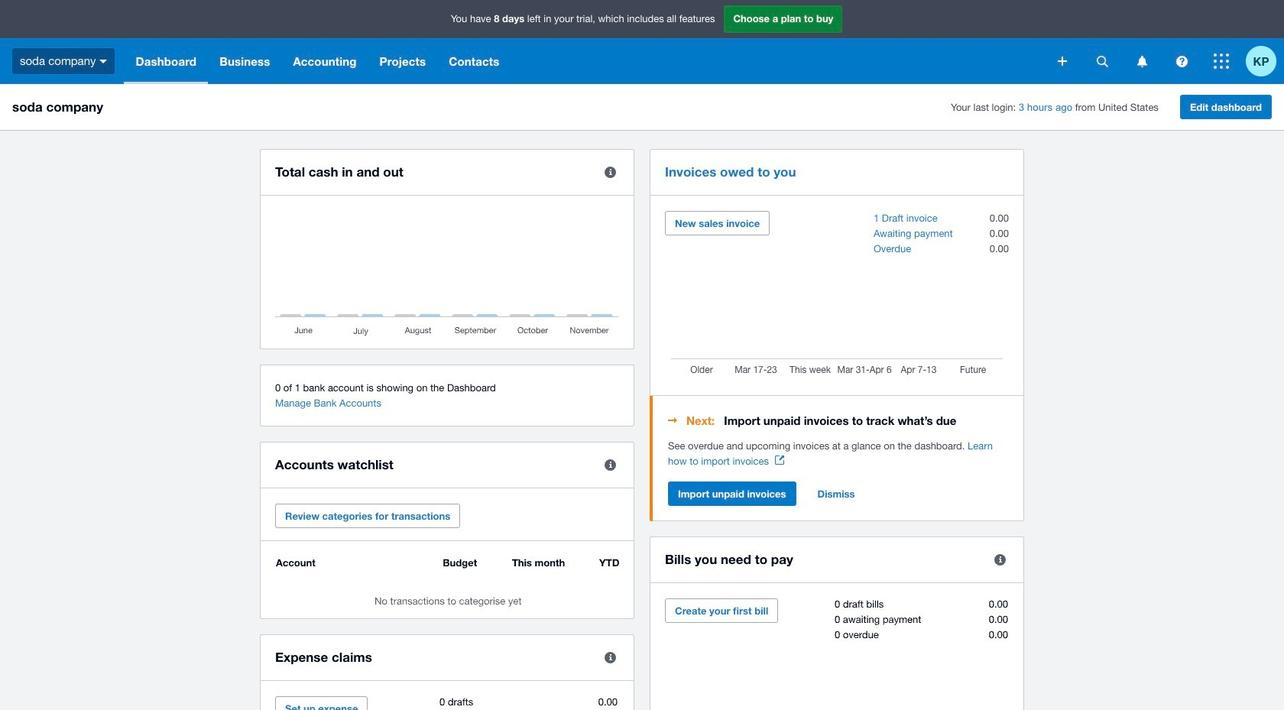 Task type: describe. For each thing, give the bounding box(es) containing it.
opens in a new tab image
[[775, 456, 784, 465]]

empty state of the accounts watchlist widget, featuring a 'review categories for transactions' button and a data-less table with headings 'account,' 'budget,' 'this month,' and 'ytd.' image
[[275, 557, 619, 607]]

empty state of the bills widget with a 'create your first bill' button and an unpopulated column graph. image
[[665, 599, 1009, 710]]

empty state widget for the total cash in and out feature, displaying a column graph summarising bank transaction data as total money in versus total money out across all connected bank accounts, enabling a visual comparison of the two amounts. image
[[275, 211, 619, 337]]

empty state of the expenses widget with a 'set up expense claims' button and a data-less table. image
[[275, 696, 619, 710]]

1 horizontal spatial svg image
[[1176, 55, 1188, 67]]



Task type: vqa. For each thing, say whether or not it's contained in the screenshot.
Thu Oct 19 2023 Cell
no



Task type: locate. For each thing, give the bounding box(es) containing it.
0 horizontal spatial svg image
[[100, 59, 107, 63]]

svg image
[[1214, 54, 1229, 69], [1176, 55, 1188, 67], [100, 59, 107, 63]]

0 horizontal spatial svg image
[[1058, 57, 1067, 66]]

banner
[[0, 0, 1284, 84]]

heading
[[668, 411, 1009, 430]]

2 horizontal spatial svg image
[[1214, 54, 1229, 69]]

2 horizontal spatial svg image
[[1137, 55, 1147, 67]]

1 horizontal spatial svg image
[[1097, 55, 1108, 67]]

svg image
[[1097, 55, 1108, 67], [1137, 55, 1147, 67], [1058, 57, 1067, 66]]

panel body document
[[668, 439, 1009, 469], [668, 439, 1009, 469]]



